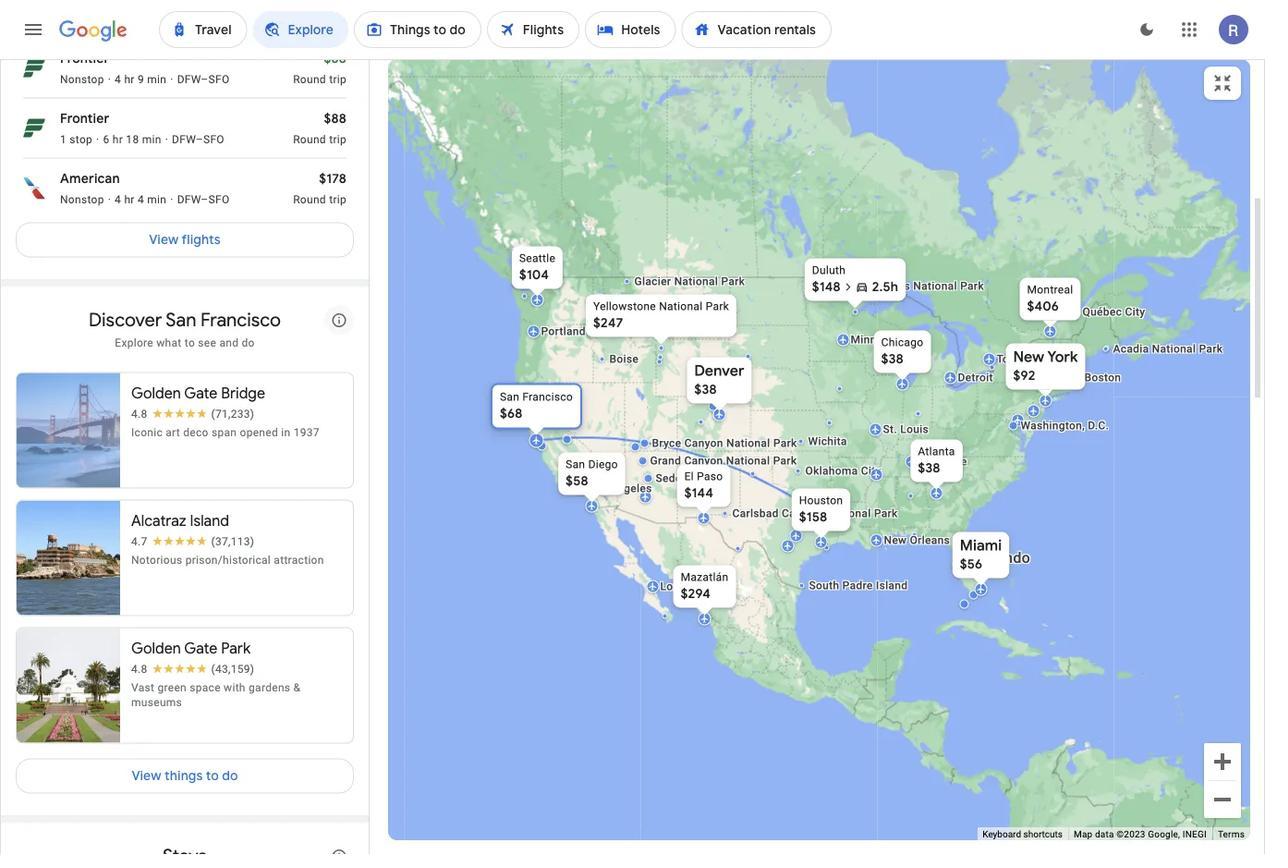 Task type: vqa. For each thing, say whether or not it's contained in the screenshot.
SE's Corporate
no



Task type: locate. For each thing, give the bounding box(es) containing it.
1 vertical spatial frontier
[[60, 111, 109, 127]]

mazatlán $294
[[681, 571, 729, 602]]

1 vertical spatial trip
[[329, 133, 347, 146]]

park inside yellowstone national park $247
[[706, 300, 730, 313]]

park left montreal
[[961, 280, 985, 293]]

nonstop down the american
[[60, 193, 104, 206]]

0 horizontal spatial city
[[862, 465, 882, 478]]

dfw – sfo for $178
[[177, 193, 230, 206]]

1 horizontal spatial island
[[876, 579, 908, 592]]

do
[[242, 336, 255, 349], [222, 768, 238, 785]]

park up yellowstone national park $247
[[722, 275, 745, 288]]

2.5h
[[873, 279, 899, 295]]

38 us dollars text field down denver
[[695, 381, 717, 398]]

0 vertical spatial gate
[[184, 384, 218, 403]]

$38 inside chicago $38
[[882, 351, 904, 368]]

round down $88
[[293, 133, 326, 146]]

1 vertical spatial 4.8
[[131, 663, 148, 675]]

golden for golden gate bridge
[[131, 384, 181, 403]]

sfo for $178
[[209, 193, 230, 206]]

gate for bridge
[[184, 384, 218, 403]]

québec city
[[1083, 306, 1146, 319]]

4.8 for golden gate park
[[131, 663, 148, 675]]

0 vertical spatial  image
[[108, 72, 111, 86]]

1 horizontal spatial city
[[1126, 306, 1146, 319]]

bryce canyon national park
[[652, 437, 798, 450]]

new for york
[[1014, 348, 1045, 367]]

span
[[212, 426, 237, 439]]

0 horizontal spatial 38 us dollars text field
[[695, 381, 717, 398]]

 image right 18
[[165, 132, 168, 147]]

golden up vast on the left bottom of page
[[131, 639, 181, 658]]

what
[[156, 336, 182, 349]]

4 for american
[[115, 193, 121, 206]]

city right oklahoma
[[862, 465, 882, 478]]

1 vertical spatial $38
[[695, 381, 717, 398]]

2 vertical spatial trip
[[329, 193, 347, 206]]

0 horizontal spatial san
[[166, 308, 196, 332]]

0 vertical spatial dfw – sfo
[[177, 73, 230, 86]]

2 frontier from the top
[[60, 111, 109, 127]]

1 horizontal spatial 38 us dollars text field
[[919, 460, 941, 477]]

0 vertical spatial min
[[147, 73, 167, 86]]

0 vertical spatial trip
[[329, 73, 347, 86]]

round for $178
[[293, 193, 326, 206]]

0 vertical spatial –
[[201, 73, 209, 86]]

1 vertical spatial golden
[[131, 639, 181, 658]]

golden for golden gate park
[[131, 639, 181, 658]]

new for orleans
[[884, 534, 907, 547]]

francisco
[[201, 308, 281, 332], [523, 391, 573, 404]]

0 horizontal spatial new
[[884, 534, 907, 547]]

1 vertical spatial sfo
[[203, 133, 225, 146]]

38 us dollars text field down atlanta
[[919, 460, 941, 477]]

2 golden from the top
[[131, 639, 181, 658]]

voyageurs
[[856, 280, 911, 293]]

4 for frontier
[[115, 73, 121, 86]]

min up view flights
[[147, 193, 167, 206]]

1 round from the top
[[293, 73, 326, 86]]

4.8 up vast on the left bottom of page
[[131, 663, 148, 675]]

1 canyon from the top
[[685, 437, 724, 450]]

92 US dollars text field
[[1014, 368, 1036, 384]]

gate up 4.8 out of 5 stars from 43,159 reviews image
[[184, 639, 218, 658]]

1 vertical spatial hr
[[113, 133, 123, 146]]

san inside san francisco $68
[[500, 391, 520, 404]]

2 vertical spatial –
[[201, 193, 209, 206]]

round
[[293, 73, 326, 86], [293, 133, 326, 146], [293, 193, 326, 206]]

min right 18
[[142, 133, 161, 146]]

dfw right 9
[[177, 73, 201, 86]]

do right things
[[222, 768, 238, 785]]

3 trip from the top
[[329, 193, 347, 206]]

1 vertical spatial round
[[293, 133, 326, 146]]

canyon up paso
[[685, 454, 724, 467]]

2 gate from the top
[[184, 639, 218, 658]]

1 vertical spatial to
[[206, 768, 219, 785]]

2 4.8 from the top
[[131, 663, 148, 675]]

new inside new york $92
[[1014, 348, 1045, 367]]

trip inside $68 round trip
[[329, 73, 347, 86]]

orleans
[[910, 534, 951, 547]]

1 vertical spatial francisco
[[523, 391, 573, 404]]

to for do
[[206, 768, 219, 785]]

$38 for atlanta
[[919, 460, 941, 477]]

0 horizontal spatial  image
[[108, 72, 111, 86]]

– for $178
[[201, 193, 209, 206]]

francisco down portland on the left of page
[[523, 391, 573, 404]]

min
[[147, 73, 167, 86], [142, 133, 161, 146], [147, 193, 167, 206]]

acadia national park
[[1114, 343, 1224, 356]]

0 vertical spatial frontier
[[60, 50, 109, 67]]

sfo for $68
[[209, 73, 230, 86]]

city for oklahoma city
[[862, 465, 882, 478]]

padre
[[843, 579, 873, 592]]

$38 inside atlanta $38
[[919, 460, 941, 477]]

new
[[1014, 348, 1045, 367], [884, 534, 907, 547]]

view left things
[[132, 768, 161, 785]]

0 vertical spatial canyon
[[685, 437, 724, 450]]

montreal $406
[[1028, 283, 1074, 315]]

dfw right 18
[[172, 133, 196, 146]]

park right acadia at the right of page
[[1200, 343, 1224, 356]]

2 trip from the top
[[329, 133, 347, 146]]

park
[[722, 275, 745, 288], [961, 280, 985, 293], [706, 300, 730, 313], [1200, 343, 1224, 356], [774, 437, 798, 450], [774, 454, 797, 467], [875, 507, 898, 520], [221, 639, 251, 658]]

round inside $178 round trip
[[293, 193, 326, 206]]

minneapolis
[[851, 333, 915, 346]]

1 vertical spatial san
[[500, 391, 520, 404]]

0 vertical spatial view
[[149, 232, 179, 248]]

round down $178 text box
[[293, 193, 326, 206]]

0 vertical spatial dfw
[[177, 73, 201, 86]]

1 horizontal spatial $38
[[882, 351, 904, 368]]

68 US dollars text field
[[324, 50, 347, 67], [500, 405, 523, 422]]

iconic art deco span opened in 1937
[[131, 426, 320, 439]]

trip down the $178
[[329, 193, 347, 206]]

1 nonstop from the top
[[60, 73, 104, 86]]

dfw – sfo for $68
[[177, 73, 230, 86]]

4 down the american
[[115, 193, 121, 206]]

1 vertical spatial $68
[[500, 405, 523, 422]]

trip up "88 us dollars" text box
[[329, 73, 347, 86]]

to left see
[[185, 336, 195, 349]]

$38 down chicago
[[882, 351, 904, 368]]

1 vertical spatial dfw – sfo
[[172, 133, 225, 146]]

orlando
[[977, 549, 1031, 567]]

1 horizontal spatial new
[[1014, 348, 1045, 367]]

$38 for denver
[[695, 381, 717, 398]]

trip
[[329, 73, 347, 86], [329, 133, 347, 146], [329, 193, 347, 206]]

56 US dollars text field
[[960, 556, 983, 573]]

shortcuts
[[1024, 829, 1063, 840]]

1 4.8 from the top
[[131, 407, 148, 420]]

city right québec in the right top of the page
[[1126, 306, 1146, 319]]

1937
[[294, 426, 320, 439]]

gate up 4.8 out of 5 stars from 71,233 reviews image
[[184, 384, 218, 403]]

york
[[1048, 348, 1079, 367]]

caverns
[[782, 507, 825, 520]]

1 vertical spatial 68 us dollars text field
[[500, 405, 523, 422]]

1 vertical spatial nonstop
[[60, 193, 104, 206]]

trip down $88
[[329, 133, 347, 146]]

sfo up flights
[[209, 193, 230, 206]]

2 frontier image from the top
[[23, 117, 45, 139]]

do right and
[[242, 336, 255, 349]]

1 horizontal spatial to
[[206, 768, 219, 785]]

dfw – sfo
[[177, 73, 230, 86], [172, 133, 225, 146], [177, 193, 230, 206]]

1 vertical spatial 38 us dollars text field
[[919, 460, 941, 477]]

dfw for $88
[[172, 133, 196, 146]]

0 vertical spatial round
[[293, 73, 326, 86]]

golden up iconic
[[131, 384, 181, 403]]

dfw
[[177, 73, 201, 86], [172, 133, 196, 146], [177, 193, 201, 206]]

miami
[[960, 536, 1003, 555]]

terms link
[[1219, 829, 1246, 840]]

notorious prison/historical attraction
[[131, 553, 324, 566]]

2 hours 30 minutes text field
[[873, 279, 899, 295]]

1 vertical spatial dfw
[[172, 133, 196, 146]]

1 vertical spatial  image
[[165, 132, 168, 147]]

el paso $144
[[685, 470, 723, 502]]

1 horizontal spatial do
[[242, 336, 255, 349]]

0 vertical spatial frontier image
[[23, 57, 45, 79]]

4 left 9
[[115, 73, 121, 86]]

vast green space with gardens & museums
[[131, 681, 301, 709]]

carlsbad caverns national park
[[733, 507, 898, 520]]

dfw – sfo right 18
[[172, 133, 225, 146]]

bryce
[[652, 437, 682, 450]]

hr right 6
[[113, 133, 123, 146]]

0 vertical spatial to
[[185, 336, 195, 349]]

and
[[219, 336, 239, 349]]

2 vertical spatial dfw
[[177, 193, 201, 206]]

park up bozeman
[[706, 300, 730, 313]]

1 vertical spatial island
[[876, 579, 908, 592]]

chicago $38
[[882, 336, 924, 368]]

round up "88 us dollars" text box
[[293, 73, 326, 86]]

nonstop
[[60, 73, 104, 86], [60, 193, 104, 206]]

keyboard shortcuts
[[983, 829, 1063, 840]]

1 horizontal spatial san
[[500, 391, 520, 404]]

$144
[[685, 485, 714, 502]]

$38
[[882, 351, 904, 368], [695, 381, 717, 398], [919, 460, 941, 477]]

88 US dollars text field
[[324, 111, 347, 127]]

1 vertical spatial do
[[222, 768, 238, 785]]

dfw up view flights
[[177, 193, 201, 206]]

alcatraz
[[131, 511, 186, 530]]

4.8 up iconic
[[131, 407, 148, 420]]

to right things
[[206, 768, 219, 785]]

frontier image down 'main menu' image
[[23, 57, 45, 79]]

2 vertical spatial round
[[293, 193, 326, 206]]

38 US dollars text field
[[695, 381, 717, 398], [919, 460, 941, 477]]

–
[[201, 73, 209, 86], [196, 133, 203, 146], [201, 193, 209, 206]]

$56
[[960, 556, 983, 573]]

museums
[[131, 696, 182, 709]]

$38 down denver
[[695, 381, 717, 398]]

178 US dollars text field
[[319, 171, 347, 187]]

acadia
[[1114, 343, 1150, 356]]

0 vertical spatial hr
[[124, 73, 135, 86]]

$38 inside "denver $38"
[[695, 381, 717, 398]]

san inside san diego $58
[[566, 458, 586, 471]]

1 vertical spatial frontier image
[[23, 117, 45, 139]]

sfo for $88
[[203, 133, 225, 146]]

francisco up and
[[201, 308, 281, 332]]

dfw – sfo right 9
[[177, 73, 230, 86]]

1 frontier from the top
[[60, 50, 109, 67]]

1 gate from the top
[[184, 384, 218, 403]]

island up 4.7 out of 5 stars from 37,113 reviews image
[[190, 511, 229, 530]]

2 vertical spatial hr
[[124, 193, 135, 206]]

park up new orleans
[[875, 507, 898, 520]]

diego
[[589, 458, 618, 471]]

dfw – sfo up flights
[[177, 193, 230, 206]]

round inside '$88 round trip'
[[293, 133, 326, 146]]

0 vertical spatial city
[[1126, 306, 1146, 319]]

san diego $58
[[566, 458, 618, 490]]

(71,233)
[[211, 407, 255, 420]]

yellowstone national park $247
[[594, 300, 730, 331]]

0 vertical spatial $68
[[324, 50, 347, 67]]

– up flights
[[201, 193, 209, 206]]

0 horizontal spatial 68 us dollars text field
[[324, 50, 347, 67]]

0 vertical spatial new
[[1014, 348, 1045, 367]]

2 vertical spatial dfw – sfo
[[177, 193, 230, 206]]

trip inside '$88 round trip'
[[329, 133, 347, 146]]

0 vertical spatial nonstop
[[60, 73, 104, 86]]

1 vertical spatial min
[[142, 133, 161, 146]]

2 vertical spatial sfo
[[209, 193, 230, 206]]

0 horizontal spatial do
[[222, 768, 238, 785]]

things
[[165, 768, 203, 785]]

city for québec city
[[1126, 306, 1146, 319]]

3 round from the top
[[293, 193, 326, 206]]

– right 18
[[196, 133, 203, 146]]

park left oklahoma
[[774, 454, 797, 467]]

new up $92 text box
[[1014, 348, 1045, 367]]

1 vertical spatial canyon
[[685, 454, 724, 467]]

4.8 out of 5 stars from 71,233 reviews image
[[131, 406, 255, 421]]

$88
[[324, 111, 347, 127]]

1 frontier image from the top
[[23, 57, 45, 79]]

 image left 4 hr 9 min
[[108, 72, 111, 86]]

canyon up grand canyon national park
[[685, 437, 724, 450]]

frontier for $88
[[60, 111, 109, 127]]

sfo right 9
[[209, 73, 230, 86]]

park left wichita
[[774, 437, 798, 450]]

1 vertical spatial –
[[196, 133, 203, 146]]

247 US dollars text field
[[594, 315, 624, 331]]

$68
[[324, 50, 347, 67], [500, 405, 523, 422]]

2 vertical spatial san
[[566, 458, 586, 471]]

2 vertical spatial min
[[147, 193, 167, 206]]

0 horizontal spatial $38
[[695, 381, 717, 398]]

 image
[[108, 72, 111, 86], [165, 132, 168, 147]]

view left flights
[[149, 232, 179, 248]]

frontier image
[[23, 57, 45, 79], [23, 117, 45, 139]]

frontier for $68
[[60, 50, 109, 67]]

0 vertical spatial golden
[[131, 384, 181, 403]]

national inside yellowstone national park $247
[[659, 300, 703, 313]]

nonstop for american
[[60, 193, 104, 206]]

view
[[149, 232, 179, 248], [132, 768, 161, 785]]

atlanta
[[919, 445, 956, 458]]

boston
[[1085, 371, 1122, 384]]

1 vertical spatial city
[[862, 465, 882, 478]]

0 vertical spatial francisco
[[201, 308, 281, 332]]

sfo right 18
[[203, 133, 225, 146]]

american
[[60, 171, 120, 187]]

0 vertical spatial 38 us dollars text field
[[695, 381, 717, 398]]

houston
[[800, 494, 844, 507]]

1 vertical spatial gate
[[184, 639, 218, 658]]

1 horizontal spatial francisco
[[523, 391, 573, 404]]

round for $88
[[293, 133, 326, 146]]

about these results image
[[317, 298, 362, 343]]

144 US dollars text field
[[685, 485, 714, 502]]

island right padre
[[876, 579, 908, 592]]

4.8 for golden gate bridge
[[131, 407, 148, 420]]

0 horizontal spatial $68
[[324, 50, 347, 67]]

sfo
[[209, 73, 230, 86], [203, 133, 225, 146], [209, 193, 230, 206]]

houston $158
[[800, 494, 844, 526]]

canyon for grand
[[685, 454, 724, 467]]

map region
[[168, 0, 1266, 855]]

0 horizontal spatial to
[[185, 336, 195, 349]]

keyboard
[[983, 829, 1022, 840]]

montreal
[[1028, 283, 1074, 296]]

washington,
[[1021, 419, 1086, 432]]

d.c.
[[1089, 419, 1110, 432]]

to
[[185, 336, 195, 349], [206, 768, 219, 785]]

view for view flights
[[149, 232, 179, 248]]

trip for $68
[[329, 73, 347, 86]]

round inside $68 round trip
[[293, 73, 326, 86]]

2 nonstop from the top
[[60, 193, 104, 206]]

inegi
[[1183, 829, 1208, 840]]

park up (43,159) on the left of page
[[221, 639, 251, 658]]

– right 9
[[201, 73, 209, 86]]

1 vertical spatial view
[[132, 768, 161, 785]]

2 vertical spatial $38
[[919, 460, 941, 477]]

new left orleans
[[884, 534, 907, 547]]

2 horizontal spatial san
[[566, 458, 586, 471]]

1 horizontal spatial $68
[[500, 405, 523, 422]]

frontier image left 1
[[23, 117, 45, 139]]

2 horizontal spatial $38
[[919, 460, 941, 477]]

round for $68
[[293, 73, 326, 86]]

0 vertical spatial 4.8
[[131, 407, 148, 420]]

– for $68
[[201, 73, 209, 86]]

hr down 6 hr 18 min
[[124, 193, 135, 206]]

min right 9
[[147, 73, 167, 86]]

 image
[[108, 192, 111, 207]]

1 golden from the top
[[131, 384, 181, 403]]

18
[[126, 133, 139, 146]]

trip inside $178 round trip
[[329, 193, 347, 206]]

$38 down atlanta
[[919, 460, 941, 477]]

(37,113)
[[211, 535, 255, 548]]

0 vertical spatial do
[[242, 336, 255, 349]]

1 vertical spatial new
[[884, 534, 907, 547]]

0 vertical spatial san
[[166, 308, 196, 332]]

nonstop left 4 hr 9 min
[[60, 73, 104, 86]]

glacier
[[635, 275, 672, 288]]

view flights
[[149, 232, 221, 248]]

0 vertical spatial sfo
[[209, 73, 230, 86]]

0 vertical spatial $38
[[882, 351, 904, 368]]

terms
[[1219, 829, 1246, 840]]

view things to do
[[132, 768, 238, 785]]

frontier image for $88
[[23, 117, 45, 139]]

1 trip from the top
[[329, 73, 347, 86]]

4.7
[[131, 535, 148, 548]]

bridge
[[221, 384, 265, 403]]

nonstop for frontier
[[60, 73, 104, 86]]

4.8 out of 5 stars from 43,159 reviews image
[[131, 662, 255, 676]]

0 horizontal spatial island
[[190, 511, 229, 530]]

2 round from the top
[[293, 133, 326, 146]]

discover
[[89, 308, 162, 332]]

hr left 9
[[124, 73, 135, 86]]

2 canyon from the top
[[685, 454, 724, 467]]



Task type: describe. For each thing, give the bounding box(es) containing it.
american image
[[23, 177, 45, 199]]

$38 for chicago
[[882, 351, 904, 368]]

294 US dollars text field
[[681, 586, 711, 602]]

0 horizontal spatial francisco
[[201, 308, 281, 332]]

1
[[60, 133, 67, 146]]

canyon for bryce
[[685, 437, 724, 450]]

change appearance image
[[1125, 7, 1170, 52]]

dfw – sfo for $88
[[172, 133, 225, 146]]

opened
[[240, 426, 278, 439]]

san francisco $68
[[500, 391, 573, 422]]

explore what to see and do
[[115, 336, 255, 349]]

frontier image for $68
[[23, 57, 45, 79]]

el
[[685, 470, 694, 483]]

gardens
[[249, 681, 291, 694]]

spokane
[[597, 293, 642, 306]]

golden gate bridge
[[131, 384, 265, 403]]

detroit
[[958, 371, 994, 384]]

map data ©2023 google, inegi
[[1074, 829, 1208, 840]]

los
[[589, 482, 607, 495]]

discover san francisco
[[89, 308, 281, 332]]

paso
[[697, 470, 723, 483]]

to for see
[[185, 336, 195, 349]]

space
[[190, 681, 221, 694]]

1 horizontal spatial 68 us dollars text field
[[500, 405, 523, 422]]

$406
[[1028, 298, 1060, 315]]

portland
[[541, 325, 586, 338]]

– for $88
[[196, 133, 203, 146]]

$158
[[800, 509, 828, 526]]

alcatraz island
[[131, 511, 229, 530]]

4 hr 9 min
[[115, 73, 167, 86]]

attraction
[[274, 553, 324, 566]]

francisco inside san francisco $68
[[523, 391, 573, 404]]

loreto
[[661, 580, 694, 593]]

dfw for $178
[[177, 193, 201, 206]]

406 US dollars text field
[[1028, 298, 1060, 315]]

loading results progress bar
[[0, 59, 1266, 63]]

4.7 out of 5 stars from 37,113 reviews image
[[131, 534, 255, 549]]

6 hr 18 min
[[103, 133, 161, 146]]

about these results image
[[317, 835, 362, 855]]

58 US dollars text field
[[566, 473, 589, 490]]

38 us dollars text field for atlanta
[[919, 460, 941, 477]]

4 hr 4 min
[[115, 193, 167, 206]]

gate for park
[[184, 639, 218, 658]]

data
[[1096, 829, 1115, 840]]

san for $58
[[566, 458, 586, 471]]

carlsbad
[[733, 507, 779, 520]]

grand canyon national park
[[650, 454, 797, 467]]

san for $68
[[500, 391, 520, 404]]

$178
[[319, 171, 347, 187]]

south padre island
[[810, 579, 908, 592]]

vast
[[131, 681, 155, 694]]

golden gate park
[[131, 639, 251, 658]]

south
[[810, 579, 840, 592]]

duluth
[[813, 264, 846, 277]]

with
[[224, 681, 246, 694]]

st. louis
[[884, 423, 929, 436]]

notorious
[[131, 553, 182, 566]]

158 US dollars text field
[[800, 509, 828, 526]]

seattle $104
[[520, 252, 556, 283]]

flights
[[182, 232, 221, 248]]

seattle
[[520, 252, 556, 265]]

hr for american
[[124, 193, 135, 206]]

new york $92
[[1014, 348, 1079, 384]]

$88 round trip
[[293, 111, 347, 146]]

&
[[294, 681, 301, 694]]

denver
[[695, 362, 745, 380]]

nashville
[[920, 455, 968, 468]]

denver $38
[[695, 362, 745, 398]]

hr for frontier
[[124, 73, 135, 86]]

0 vertical spatial 68 us dollars text field
[[324, 50, 347, 67]]

prison/historical
[[186, 553, 271, 566]]

art
[[166, 426, 180, 439]]

see
[[198, 336, 216, 349]]

dfw for $68
[[177, 73, 201, 86]]

trip for $88
[[329, 133, 347, 146]]

map
[[1074, 829, 1093, 840]]

38 US dollars text field
[[882, 351, 904, 368]]

main menu image
[[22, 18, 44, 41]]

green
[[158, 681, 187, 694]]

yellowstone
[[594, 300, 656, 313]]

$68 inside $68 round trip
[[324, 50, 347, 67]]

view for view things to do
[[132, 768, 161, 785]]

chicago
[[882, 336, 924, 349]]

1 horizontal spatial  image
[[165, 132, 168, 147]]

iconic
[[131, 426, 163, 439]]

$58
[[566, 473, 589, 490]]

$68 inside san francisco $68
[[500, 405, 523, 422]]

st.
[[884, 423, 898, 436]]

$68 round trip
[[293, 50, 347, 86]]

sedona
[[656, 472, 695, 485]]

38 us dollars text field for denver
[[695, 381, 717, 398]]

$104
[[520, 267, 549, 283]]

0 vertical spatial island
[[190, 511, 229, 530]]

wichita
[[809, 435, 848, 448]]

in
[[281, 426, 291, 439]]

$294
[[681, 586, 711, 602]]

atlanta $38
[[919, 445, 956, 477]]

view smaller map image
[[1212, 72, 1234, 94]]

island inside map region
[[876, 579, 908, 592]]

québec
[[1083, 306, 1123, 319]]

(43,159)
[[211, 663, 255, 675]]

4 down 18
[[138, 193, 144, 206]]

los angeles
[[589, 482, 652, 495]]

6
[[103, 133, 110, 146]]

new orleans
[[884, 534, 951, 547]]

toronto
[[997, 353, 1037, 366]]

oklahoma city
[[806, 465, 882, 478]]

stop
[[70, 133, 93, 146]]

deco
[[183, 426, 209, 439]]

trip for $178
[[329, 193, 347, 206]]

min for american
[[147, 193, 167, 206]]

miami $56
[[960, 536, 1003, 573]]

$178 round trip
[[293, 171, 347, 206]]

148 US dollars text field
[[813, 279, 841, 295]]

104 US dollars text field
[[520, 267, 549, 283]]

min for frontier
[[147, 73, 167, 86]]



